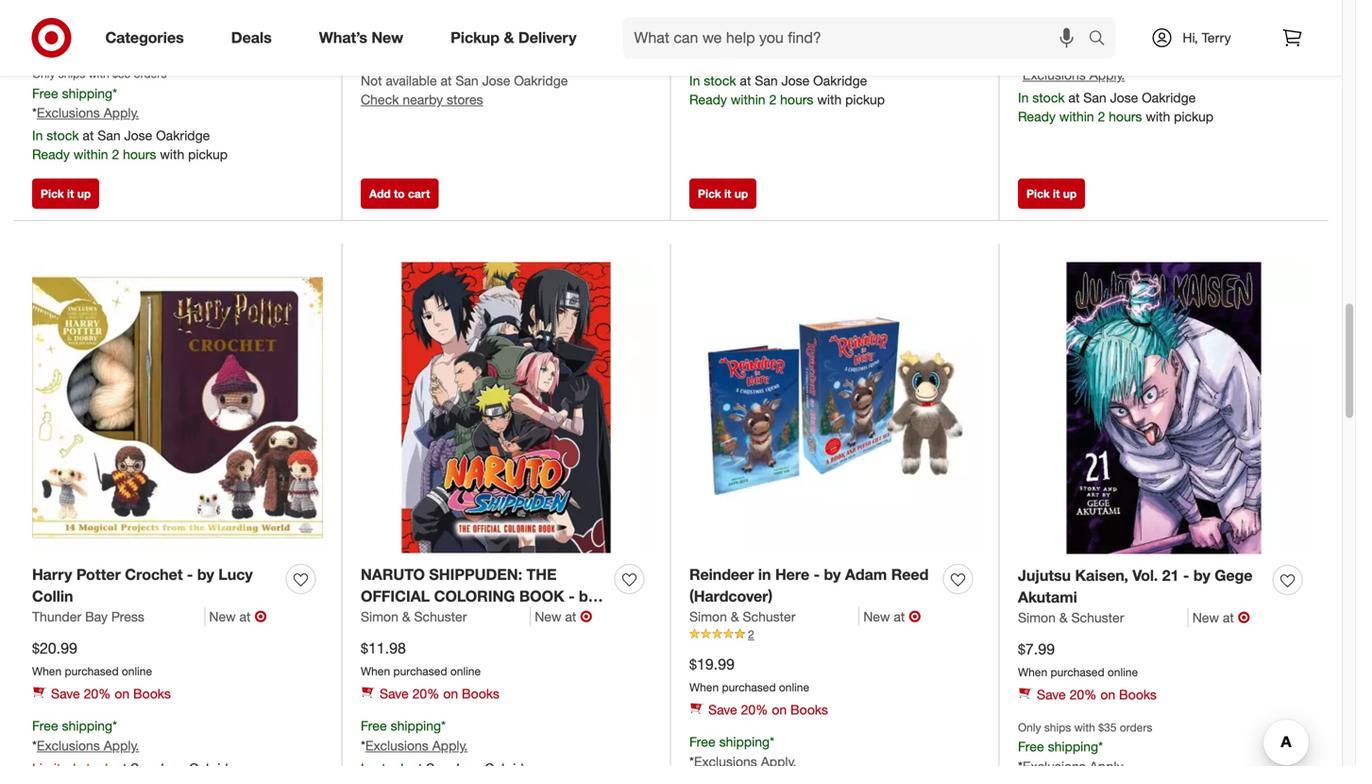Task type: locate. For each thing, give the bounding box(es) containing it.
0 horizontal spatial pickup
[[188, 146, 228, 163]]

0 horizontal spatial hours
[[123, 146, 156, 163]]

2 vertical spatial pickup
[[188, 146, 228, 163]]

free shipping *
[[690, 734, 775, 750], [1018, 738, 1103, 755]]

purchased for reindeer in here - by adam reed (hardcover)
[[722, 680, 776, 694]]

schuster down the coloring
[[414, 608, 467, 625]]

bay
[[85, 608, 108, 625]]

only inside only ships with $35 orders free shipping * * exclusions apply. in stock at  san jose oakridge ready within 2 hours with pickup
[[32, 67, 55, 81]]

new at ¬ down reed
[[864, 607, 921, 626]]

2 horizontal spatial stock
[[1033, 89, 1065, 106]]

ships
[[58, 67, 85, 81], [1045, 720, 1071, 735]]

books up only ships with $35 orders
[[1119, 686, 1157, 703]]

purchased down $7.99 on the right bottom of page
[[1051, 665, 1105, 679]]

2 horizontal spatial simon & schuster link
[[1018, 608, 1189, 627]]

free shipping * * exclusions apply. in stock at  san jose oakridge ready within 2 hours with pickup for 3rd pick it up button
[[1018, 47, 1214, 125]]

0 horizontal spatial free shipping *
[[690, 734, 775, 750]]

online inside $11.98 when purchased online
[[451, 664, 481, 678]]

save down when purchased online
[[51, 33, 80, 49]]

save for harry potter crochet - by lucy collin
[[51, 685, 80, 702]]

$35
[[113, 67, 131, 81], [1099, 720, 1117, 735]]

& right pickup
[[504, 28, 514, 47]]

crochet
[[125, 566, 183, 584]]

what's new link
[[303, 17, 427, 59]]

2 horizontal spatial schuster
[[1072, 609, 1125, 626]]

- inside naruto shippuden: the official coloring book - by viz media
[[569, 587, 575, 606]]

save 20% on books for reindeer in here - by adam reed (hardcover)
[[709, 702, 828, 718]]

0 horizontal spatial pick it up
[[41, 187, 91, 201]]

simon & schuster
[[361, 608, 467, 625], [690, 608, 796, 625], [1018, 609, 1125, 626]]

0 horizontal spatial simon & schuster
[[361, 608, 467, 625]]

1 horizontal spatial $35
[[1099, 720, 1117, 735]]

0 horizontal spatial pick it up button
[[32, 179, 99, 209]]

20%
[[1070, 15, 1097, 31], [84, 33, 111, 49], [84, 685, 111, 702], [412, 685, 440, 702], [1070, 686, 1097, 703], [741, 702, 768, 718]]

simon & schuster link for shippuden:
[[361, 607, 531, 626]]

1 horizontal spatial schuster
[[743, 608, 796, 625]]

free shipping * * exclusions apply. down $11.98 when purchased online
[[361, 718, 468, 754]]

harry potter crochet - by lucy collin image
[[32, 262, 323, 553]]

books left hi,
[[1119, 15, 1157, 31]]

0 vertical spatial orders
[[134, 67, 167, 81]]

new at ¬ down book
[[535, 607, 593, 626]]

$20.99 when purchased online
[[32, 639, 152, 678]]

online inside $19.99 when purchased online
[[779, 680, 810, 694]]

0 horizontal spatial simon
[[361, 608, 399, 625]]

harry
[[32, 566, 72, 584]]

stores
[[447, 91, 483, 108]]

free shipping * * exclusions apply.
[[32, 718, 139, 754], [361, 718, 468, 754]]

1 free shipping * * exclusions apply. from the left
[[32, 718, 139, 754]]

books for jujutsu kaisen, vol. 21 - by gege akutami
[[1119, 686, 1157, 703]]

1 horizontal spatial simon & schuster
[[690, 608, 796, 625]]

on up only ships with $35 orders
[[1101, 686, 1116, 703]]

purchased inside $11.98 when purchased online
[[393, 664, 447, 678]]

1 vertical spatial only
[[1018, 720, 1041, 735]]

when for jujutsu kaisen, vol. 21 - by gege akutami
[[1018, 665, 1048, 679]]

save left search
[[1037, 15, 1066, 31]]

at
[[441, 72, 452, 89], [740, 72, 751, 89], [1069, 89, 1080, 106], [83, 127, 94, 144], [239, 608, 251, 625], [565, 608, 576, 625], [894, 608, 905, 625], [1223, 609, 1234, 626]]

save 20% on books for harry potter crochet - by lucy collin
[[51, 685, 171, 702]]

0 vertical spatial within
[[731, 91, 766, 108]]

by right book
[[579, 587, 596, 606]]

21
[[1163, 567, 1179, 585]]

1 up from the left
[[77, 187, 91, 201]]

jose
[[482, 72, 510, 89], [782, 72, 810, 89], [1110, 89, 1139, 106], [124, 127, 152, 144]]

save down $19.99 when purchased online
[[709, 702, 738, 718]]

on down $20.99 when purchased online
[[115, 685, 130, 702]]

free inside only ships with $35 orders free shipping * * exclusions apply. in stock at  san jose oakridge ready within 2 hours with pickup
[[32, 85, 58, 101]]

on for jujutsu kaisen, vol. 21 - by gege akutami
[[1101, 686, 1116, 703]]

simon & schuster link down kaisen,
[[1018, 608, 1189, 627]]

schuster down kaisen,
[[1072, 609, 1125, 626]]

simon for reindeer in here - by adam reed (hardcover)
[[690, 608, 727, 625]]

categories
[[105, 28, 184, 47]]

save for reindeer in here - by adam reed (hardcover)
[[709, 702, 738, 718]]

save 20% on books for jujutsu kaisen, vol. 21 - by gege akutami
[[1037, 686, 1157, 703]]

schuster for kaisen,
[[1072, 609, 1125, 626]]

1 vertical spatial within
[[1060, 108, 1094, 125]]

cart
[[408, 187, 430, 201]]

shipping
[[391, 30, 441, 46], [720, 30, 770, 46], [1048, 47, 1099, 64], [62, 85, 112, 101], [62, 718, 112, 734], [391, 718, 441, 734], [720, 734, 770, 750], [1048, 738, 1099, 755]]

1 horizontal spatial pick
[[698, 187, 721, 201]]

ready
[[690, 91, 727, 108], [1018, 108, 1056, 125], [32, 146, 70, 163]]

save 20% on books
[[1037, 15, 1157, 31], [51, 33, 171, 49], [51, 685, 171, 702], [380, 685, 500, 702], [1037, 686, 1157, 703], [709, 702, 828, 718]]

schuster for in
[[743, 608, 796, 625]]

simon & schuster down (hardcover)
[[690, 608, 796, 625]]

2 horizontal spatial pick it up
[[1027, 187, 1077, 201]]

0 vertical spatial in
[[690, 72, 700, 89]]

$7.99 when purchased online
[[1018, 640, 1138, 679]]

here
[[776, 566, 810, 584]]

0 vertical spatial only
[[32, 67, 55, 81]]

1 horizontal spatial simon
[[690, 608, 727, 625]]

pickup
[[451, 28, 500, 47]]

0 horizontal spatial schuster
[[414, 608, 467, 625]]

1 vertical spatial in
[[1018, 89, 1029, 106]]

1 horizontal spatial only
[[1018, 720, 1041, 735]]

what's new
[[319, 28, 404, 47]]

add to cart
[[369, 187, 430, 201]]

orders inside only ships with $35 orders free shipping * * exclusions apply. in stock at  san jose oakridge ready within 2 hours with pickup
[[134, 67, 167, 81]]

$35 inside only ships with $35 orders free shipping * * exclusions apply. in stock at  san jose oakridge ready within 2 hours with pickup
[[113, 67, 131, 81]]

new at ¬ down gege
[[1193, 608, 1251, 627]]

new at ¬ for by
[[1193, 608, 1251, 627]]

thunder bay press
[[32, 608, 144, 625]]

when for harry potter crochet - by lucy collin
[[32, 664, 62, 678]]

free shipping * * exclusions apply. down $20.99 when purchased online
[[32, 718, 139, 754]]

check
[[361, 91, 399, 108]]

only down when purchased online
[[32, 67, 55, 81]]

2 horizontal spatial ready
[[1018, 108, 1056, 125]]

20% for naruto shippuden: the official coloring book - by viz media
[[412, 685, 440, 702]]

*
[[770, 30, 775, 46], [1099, 47, 1103, 64], [690, 50, 694, 66], [1018, 67, 1023, 83], [112, 85, 117, 101], [32, 105, 37, 121], [112, 718, 117, 734], [441, 718, 446, 734], [770, 734, 775, 750], [32, 737, 37, 754], [361, 737, 366, 754], [1099, 738, 1103, 755]]

0 horizontal spatial ready
[[32, 146, 70, 163]]

simon down (hardcover)
[[690, 608, 727, 625]]

online inside $20.99 when purchased online
[[122, 664, 152, 678]]

0 horizontal spatial up
[[77, 187, 91, 201]]

reed
[[892, 566, 929, 584]]

save down $11.98 when purchased online
[[380, 685, 409, 702]]

2 horizontal spatial in
[[1018, 89, 1029, 106]]

stock
[[704, 72, 736, 89], [1033, 89, 1065, 106], [47, 127, 79, 144]]

ships down when purchased online
[[58, 67, 85, 81]]

search
[[1080, 30, 1126, 49]]

on
[[1101, 15, 1116, 31], [115, 33, 130, 49], [115, 685, 130, 702], [443, 685, 458, 702], [1101, 686, 1116, 703], [772, 702, 787, 718]]

collin
[[32, 587, 73, 606]]

& down akutami
[[1060, 609, 1068, 626]]

0 horizontal spatial orders
[[134, 67, 167, 81]]

naruto shippuden: the official coloring book - by viz media image
[[361, 262, 652, 553]]

free shipping * down only ships with $35 orders
[[1018, 738, 1103, 755]]

by inside 'jujutsu kaisen, vol. 21 - by gege akutami'
[[1194, 567, 1211, 585]]

1 horizontal spatial pickup
[[846, 91, 885, 108]]

adam
[[845, 566, 887, 584]]

online for naruto shippuden: the official coloring book - by viz media
[[451, 664, 481, 678]]

in
[[758, 566, 771, 584]]

harry potter crochet - by lucy collin link
[[32, 564, 279, 607]]

new at ¬ down lucy
[[209, 607, 267, 626]]

0 horizontal spatial it
[[67, 187, 74, 201]]

new down lucy
[[209, 608, 236, 625]]

1 vertical spatial ships
[[1045, 720, 1071, 735]]

simon & schuster down akutami
[[1018, 609, 1125, 626]]

0 horizontal spatial ships
[[58, 67, 85, 81]]

2 horizontal spatial simon & schuster
[[1018, 609, 1125, 626]]

when
[[32, 11, 62, 25], [32, 664, 62, 678], [361, 664, 390, 678], [1018, 665, 1048, 679], [690, 680, 719, 694]]

online down press
[[122, 664, 152, 678]]

online up only ships with $35 orders
[[1108, 665, 1138, 679]]

save for jujutsu kaisen, vol. 21 - by gege akutami
[[1037, 686, 1066, 703]]

jose inside only ships with $35 orders free shipping * * exclusions apply. in stock at  san jose oakridge ready within 2 hours with pickup
[[124, 127, 152, 144]]

$7.99
[[1018, 640, 1055, 658]]

¬ for naruto shippuden: the official coloring book - by viz media
[[580, 607, 593, 626]]

within
[[731, 91, 766, 108], [1060, 108, 1094, 125], [73, 146, 108, 163]]

2 inside only ships with $35 orders free shipping * * exclusions apply. in stock at  san jose oakridge ready within 2 hours with pickup
[[112, 146, 119, 163]]

online down the 2 link
[[779, 680, 810, 694]]

new for reindeer in here - by adam reed (hardcover)
[[864, 608, 890, 625]]

1 horizontal spatial free shipping * * exclusions apply.
[[361, 718, 468, 754]]

1 horizontal spatial it
[[725, 187, 732, 201]]

0 horizontal spatial simon & schuster link
[[361, 607, 531, 626]]

simon & schuster link down in
[[690, 607, 860, 626]]

books down $11.98 when purchased online
[[462, 685, 500, 702]]

on left hi,
[[1101, 15, 1116, 31]]

2 horizontal spatial hours
[[1109, 108, 1143, 125]]

books for naruto shippuden: the official coloring book - by viz media
[[462, 685, 500, 702]]

1 horizontal spatial within
[[731, 91, 766, 108]]

only for only ships with $35 orders free shipping * * exclusions apply. in stock at  san jose oakridge ready within 2 hours with pickup
[[32, 67, 55, 81]]

the
[[527, 566, 557, 584]]

only down $7.99 on the right bottom of page
[[1018, 720, 1041, 735]]

by left lucy
[[197, 566, 214, 584]]

simon & schuster down official
[[361, 608, 467, 625]]

¬ for jujutsu kaisen, vol. 21 - by gege akutami
[[1238, 608, 1251, 627]]

2 horizontal spatial it
[[1053, 187, 1060, 201]]

2 horizontal spatial pickup
[[1174, 108, 1214, 125]]

when inside $19.99 when purchased online
[[690, 680, 719, 694]]

new at ¬
[[209, 607, 267, 626], [535, 607, 593, 626], [864, 607, 921, 626], [1193, 608, 1251, 627]]

online
[[122, 11, 152, 25], [122, 664, 152, 678], [451, 664, 481, 678], [1108, 665, 1138, 679], [779, 680, 810, 694]]

-
[[187, 566, 193, 584], [814, 566, 820, 584], [1184, 567, 1190, 585], [569, 587, 575, 606]]

orders for only ships with $35 orders
[[1120, 720, 1153, 735]]

on down $11.98 when purchased online
[[443, 685, 458, 702]]

1 horizontal spatial simon & schuster link
[[690, 607, 860, 626]]

jujutsu kaisen, vol. 21 - by gege akutami image
[[1018, 262, 1310, 554]]

0 vertical spatial pickup
[[846, 91, 885, 108]]

0 horizontal spatial stock
[[47, 127, 79, 144]]

free
[[361, 30, 387, 46], [690, 30, 716, 46], [1018, 47, 1045, 64], [32, 85, 58, 101], [32, 718, 58, 734], [361, 718, 387, 734], [690, 734, 716, 750], [1018, 738, 1045, 755]]

to
[[394, 187, 405, 201]]

up
[[77, 187, 91, 201], [735, 187, 748, 201], [1063, 187, 1077, 201]]

only
[[32, 67, 55, 81], [1018, 720, 1041, 735]]

2 horizontal spatial up
[[1063, 187, 1077, 201]]

with
[[88, 67, 109, 81], [817, 91, 842, 108], [1146, 108, 1171, 125], [160, 146, 184, 163], [1075, 720, 1096, 735]]

when inside $7.99 when purchased online
[[1018, 665, 1048, 679]]

in
[[690, 72, 700, 89], [1018, 89, 1029, 106], [32, 127, 43, 144]]

official
[[361, 587, 430, 606]]

ships inside only ships with $35 orders free shipping * * exclusions apply. in stock at  san jose oakridge ready within 2 hours with pickup
[[58, 67, 85, 81]]

purchased down $11.98
[[393, 664, 447, 678]]

0 horizontal spatial $35
[[113, 67, 131, 81]]

$35 down the categories
[[113, 67, 131, 81]]

on down $19.99 when purchased online
[[772, 702, 787, 718]]

new at ¬ for book
[[535, 607, 593, 626]]

0 horizontal spatial only
[[32, 67, 55, 81]]

1 horizontal spatial orders
[[1120, 720, 1153, 735]]

new right what's
[[372, 28, 404, 47]]

0 vertical spatial ships
[[58, 67, 85, 81]]

books
[[1119, 15, 1157, 31], [133, 33, 171, 49], [133, 685, 171, 702], [462, 685, 500, 702], [1119, 686, 1157, 703], [791, 702, 828, 718]]

& for naruto shippuden: the official coloring book - by viz media
[[402, 608, 411, 625]]

orders down $7.99 when purchased online
[[1120, 720, 1153, 735]]

lucy
[[218, 566, 253, 584]]

2 pick it up button from the left
[[690, 179, 757, 209]]

save down $20.99 when purchased online
[[51, 685, 80, 702]]

oakridge inside only ships with $35 orders free shipping * * exclusions apply. in stock at  san jose oakridge ready within 2 hours with pickup
[[156, 127, 210, 144]]

2 vertical spatial ready
[[32, 146, 70, 163]]

1 pick it up from the left
[[41, 187, 91, 201]]

reindeer in here - by adam reed (hardcover) image
[[690, 262, 981, 553], [690, 262, 981, 553]]

2 it from the left
[[725, 187, 732, 201]]

1 vertical spatial hours
[[1109, 108, 1143, 125]]

1 horizontal spatial pick it up
[[698, 187, 748, 201]]

when inside $20.99 when purchased online
[[32, 664, 62, 678]]

2 horizontal spatial simon
[[1018, 609, 1056, 626]]

schuster down in
[[743, 608, 796, 625]]

3 up from the left
[[1063, 187, 1077, 201]]

$35 down $7.99 when purchased online
[[1099, 720, 1117, 735]]

1 horizontal spatial free shipping * * exclusions apply. in stock at  san jose oakridge ready within 2 hours with pickup
[[1018, 47, 1214, 125]]

by
[[197, 566, 214, 584], [824, 566, 841, 584], [1194, 567, 1211, 585], [579, 587, 596, 606]]

books down $19.99 when purchased online
[[791, 702, 828, 718]]

when inside $11.98 when purchased online
[[361, 664, 390, 678]]

free shipping * down $19.99 when purchased online
[[690, 734, 775, 750]]

$11.98
[[361, 639, 406, 657]]

0 horizontal spatial free shipping * * exclusions apply.
[[32, 718, 139, 754]]

2 horizontal spatial pick
[[1027, 187, 1050, 201]]

¬ for reindeer in here - by adam reed (hardcover)
[[909, 607, 921, 626]]

pickup inside only ships with $35 orders free shipping * * exclusions apply. in stock at  san jose oakridge ready within 2 hours with pickup
[[188, 146, 228, 163]]

purchased down the $19.99
[[722, 680, 776, 694]]

& down official
[[402, 608, 411, 625]]

ships down $7.99 when purchased online
[[1045, 720, 1071, 735]]

& down (hardcover)
[[731, 608, 739, 625]]

$35 for only ships with $35 orders free shipping * * exclusions apply. in stock at  san jose oakridge ready within 2 hours with pickup
[[113, 67, 131, 81]]

1 vertical spatial $35
[[1099, 720, 1117, 735]]

new
[[372, 28, 404, 47], [209, 608, 236, 625], [535, 608, 562, 625], [864, 608, 890, 625], [1193, 609, 1220, 626]]

search button
[[1080, 17, 1126, 62]]

apply.
[[761, 50, 797, 66], [1090, 67, 1125, 83], [104, 105, 139, 121], [104, 737, 139, 754], [432, 737, 468, 754]]

simon & schuster for $7.99
[[1018, 609, 1125, 626]]

online down the coloring
[[451, 664, 481, 678]]

naruto
[[361, 566, 425, 584]]

new down adam
[[864, 608, 890, 625]]

0 horizontal spatial within
[[73, 146, 108, 163]]

3 pick it up button from the left
[[1018, 179, 1086, 209]]

new for harry potter crochet - by lucy collin
[[209, 608, 236, 625]]

2 horizontal spatial pick it up button
[[1018, 179, 1086, 209]]

1 vertical spatial orders
[[1120, 720, 1153, 735]]

online for reindeer in here - by adam reed (hardcover)
[[779, 680, 810, 694]]

it
[[67, 187, 74, 201], [725, 187, 732, 201], [1053, 187, 1060, 201]]

0 vertical spatial hours
[[780, 91, 814, 108]]

- inside reindeer in here - by adam reed (hardcover)
[[814, 566, 820, 584]]

0 horizontal spatial pick
[[41, 187, 64, 201]]

0 vertical spatial $35
[[113, 67, 131, 81]]

new down gege
[[1193, 609, 1220, 626]]

2 vertical spatial in
[[32, 127, 43, 144]]

2 vertical spatial within
[[73, 146, 108, 163]]

0 horizontal spatial in
[[32, 127, 43, 144]]

2 free shipping * * exclusions apply. from the left
[[361, 718, 468, 754]]

orders
[[134, 67, 167, 81], [1120, 720, 1153, 735]]

at inside only ships with $35 orders free shipping * * exclusions apply. in stock at  san jose oakridge ready within 2 hours with pickup
[[83, 127, 94, 144]]

1 horizontal spatial ships
[[1045, 720, 1071, 735]]

pick it up
[[41, 187, 91, 201], [698, 187, 748, 201], [1027, 187, 1077, 201]]

purchased inside $7.99 when purchased online
[[1051, 665, 1105, 679]]

books down when purchased online
[[133, 33, 171, 49]]

simon & schuster link down the coloring
[[361, 607, 531, 626]]

new down book
[[535, 608, 562, 625]]

by left adam
[[824, 566, 841, 584]]

2 vertical spatial hours
[[123, 146, 156, 163]]

&
[[504, 28, 514, 47], [402, 608, 411, 625], [731, 608, 739, 625], [1060, 609, 1068, 626]]

2 horizontal spatial within
[[1060, 108, 1094, 125]]

- right here
[[814, 566, 820, 584]]

simon down akutami
[[1018, 609, 1056, 626]]

purchased inside $20.99 when purchased online
[[65, 664, 119, 678]]

- right book
[[569, 587, 575, 606]]

by right 21
[[1194, 567, 1211, 585]]

purchased for harry potter crochet - by lucy collin
[[65, 664, 119, 678]]

gege
[[1215, 567, 1253, 585]]

1 horizontal spatial up
[[735, 187, 748, 201]]

nearby
[[403, 91, 443, 108]]

0 vertical spatial ready
[[690, 91, 727, 108]]

0 horizontal spatial free shipping * * exclusions apply. in stock at  san jose oakridge ready within 2 hours with pickup
[[690, 30, 885, 108]]

within for 3rd pick it up button
[[1060, 108, 1094, 125]]

by inside harry potter crochet - by lucy collin
[[197, 566, 214, 584]]

orders down categories link
[[134, 67, 167, 81]]

pick
[[41, 187, 64, 201], [698, 187, 721, 201], [1027, 187, 1050, 201]]

deals
[[231, 28, 272, 47]]

online for jujutsu kaisen, vol. 21 - by gege akutami
[[1108, 665, 1138, 679]]

2 pick from the left
[[698, 187, 721, 201]]

new at ¬ for lucy
[[209, 607, 267, 626]]

1 it from the left
[[67, 187, 74, 201]]

1 horizontal spatial ready
[[690, 91, 727, 108]]

purchased down $20.99
[[65, 664, 119, 678]]

book
[[519, 587, 565, 606]]

online inside $7.99 when purchased online
[[1108, 665, 1138, 679]]

not available at san jose oakridge check nearby stores
[[361, 72, 568, 108]]

simon for jujutsu kaisen, vol. 21 - by gege akutami
[[1018, 609, 1056, 626]]

books down $20.99 when purchased online
[[133, 685, 171, 702]]

simon down official
[[361, 608, 399, 625]]

on down when purchased online
[[115, 33, 130, 49]]

1 horizontal spatial stock
[[704, 72, 736, 89]]

purchased inside $19.99 when purchased online
[[722, 680, 776, 694]]

- right crochet
[[187, 566, 193, 584]]

ships for only ships with $35 orders free shipping * * exclusions apply. in stock at  san jose oakridge ready within 2 hours with pickup
[[58, 67, 85, 81]]

1 horizontal spatial pick it up button
[[690, 179, 757, 209]]

exclusions inside only ships with $35 orders free shipping * * exclusions apply. in stock at  san jose oakridge ready within 2 hours with pickup
[[37, 105, 100, 121]]

- right 21
[[1184, 567, 1190, 585]]

san
[[456, 72, 479, 89], [755, 72, 778, 89], [1084, 89, 1107, 106], [98, 127, 121, 144]]

2
[[769, 91, 777, 108], [1098, 108, 1106, 125], [112, 146, 119, 163], [748, 627, 754, 641]]

reindeer in here - by adam reed (hardcover)
[[690, 566, 929, 606]]

save down $7.99 when purchased online
[[1037, 686, 1066, 703]]

save
[[1037, 15, 1066, 31], [51, 33, 80, 49], [51, 685, 80, 702], [380, 685, 409, 702], [1037, 686, 1066, 703], [709, 702, 738, 718]]

2 vertical spatial stock
[[47, 127, 79, 144]]

pickup & delivery
[[451, 28, 577, 47]]

2 link
[[690, 626, 981, 643]]



Task type: describe. For each thing, give the bounding box(es) containing it.
san inside not available at san jose oakridge check nearby stores
[[456, 72, 479, 89]]

2 up from the left
[[735, 187, 748, 201]]

free shipping * * exclusions apply. in stock at  san jose oakridge ready within 2 hours with pickup for second pick it up button from the right
[[690, 30, 885, 108]]

simon & schuster for $19.99
[[690, 608, 796, 625]]

simon & schuster link for kaisen,
[[1018, 608, 1189, 627]]

hi,
[[1183, 29, 1199, 46]]

free shipping * * exclusions apply. for $11.98
[[361, 718, 468, 754]]

simon for naruto shippuden: the official coloring book - by viz media
[[361, 608, 399, 625]]

harry potter crochet - by lucy collin
[[32, 566, 253, 606]]

jose inside not available at san jose oakridge check nearby stores
[[482, 72, 510, 89]]

only ships with $35 orders free shipping * * exclusions apply. in stock at  san jose oakridge ready within 2 hours with pickup
[[32, 67, 228, 163]]

add to cart button
[[361, 179, 439, 209]]

thunder bay press link
[[32, 607, 205, 626]]

1 horizontal spatial in
[[690, 72, 700, 89]]

jujutsu kaisen, vol. 21 - by gege akutami
[[1018, 567, 1253, 607]]

stock inside only ships with $35 orders free shipping * * exclusions apply. in stock at  san jose oakridge ready within 2 hours with pickup
[[47, 127, 79, 144]]

0 vertical spatial stock
[[704, 72, 736, 89]]

1 vertical spatial stock
[[1033, 89, 1065, 106]]

1 horizontal spatial free shipping *
[[1018, 738, 1103, 755]]

on for harry potter crochet - by lucy collin
[[115, 685, 130, 702]]

press
[[111, 608, 144, 625]]

by inside reindeer in here - by adam reed (hardcover)
[[824, 566, 841, 584]]

deals link
[[215, 17, 295, 59]]

$19.99 when purchased online
[[690, 655, 810, 694]]

1 vertical spatial ready
[[1018, 108, 1056, 125]]

hours inside only ships with $35 orders free shipping * * exclusions apply. in stock at  san jose oakridge ready within 2 hours with pickup
[[123, 146, 156, 163]]

1 vertical spatial pickup
[[1174, 108, 1214, 125]]

available
[[386, 72, 437, 89]]

san inside only ships with $35 orders free shipping * * exclusions apply. in stock at  san jose oakridge ready within 2 hours with pickup
[[98, 127, 121, 144]]

media
[[389, 609, 438, 627]]

20% for reindeer in here - by adam reed (hardcover)
[[741, 702, 768, 718]]

(hardcover)
[[690, 587, 773, 606]]

check nearby stores button
[[361, 90, 483, 109]]

online for harry potter crochet - by lucy collin
[[122, 664, 152, 678]]

only ships with $35 orders
[[1018, 720, 1153, 735]]

by inside naruto shippuden: the official coloring book - by viz media
[[579, 587, 596, 606]]

ships for only ships with $35 orders
[[1045, 720, 1071, 735]]

orders for only ships with $35 orders free shipping * * exclusions apply. in stock at  san jose oakridge ready within 2 hours with pickup
[[134, 67, 167, 81]]

2 pick it up from the left
[[698, 187, 748, 201]]

apply. inside only ships with $35 orders free shipping * * exclusions apply. in stock at  san jose oakridge ready within 2 hours with pickup
[[104, 105, 139, 121]]

online up the categories
[[122, 11, 152, 25]]

save 20% on books for naruto shippuden: the official coloring book - by viz media
[[380, 685, 500, 702]]

$20.99
[[32, 639, 77, 657]]

- inside 'jujutsu kaisen, vol. 21 - by gege akutami'
[[1184, 567, 1190, 585]]

kaisen,
[[1075, 567, 1129, 585]]

add
[[369, 187, 391, 201]]

reindeer in here - by adam reed (hardcover) link
[[690, 564, 936, 607]]

shipping inside only ships with $35 orders free shipping * * exclusions apply. in stock at  san jose oakridge ready within 2 hours with pickup
[[62, 85, 112, 101]]

$11.98 when purchased online
[[361, 639, 481, 678]]

hi, terry
[[1183, 29, 1231, 46]]

- inside harry potter crochet - by lucy collin
[[187, 566, 193, 584]]

categories link
[[89, 17, 208, 59]]

at inside not available at san jose oakridge check nearby stores
[[441, 72, 452, 89]]

naruto shippuden: the official coloring book - by viz media
[[361, 566, 596, 627]]

on for reindeer in here - by adam reed (hardcover)
[[772, 702, 787, 718]]

when purchased online
[[32, 11, 152, 25]]

schuster for shippuden:
[[414, 608, 467, 625]]

20% for jujutsu kaisen, vol. 21 - by gege akutami
[[1070, 686, 1097, 703]]

pickup & delivery link
[[435, 17, 600, 59]]

save for naruto shippuden: the official coloring book - by viz media
[[380, 685, 409, 702]]

when for naruto shippuden: the official coloring book - by viz media
[[361, 664, 390, 678]]

purchased for jujutsu kaisen, vol. 21 - by gege akutami
[[1051, 665, 1105, 679]]

within inside only ships with $35 orders free shipping * * exclusions apply. in stock at  san jose oakridge ready within 2 hours with pickup
[[73, 146, 108, 163]]

ready inside only ships with $35 orders free shipping * * exclusions apply. in stock at  san jose oakridge ready within 2 hours with pickup
[[32, 146, 70, 163]]

simon & schuster link for in
[[690, 607, 860, 626]]

purchased up the categories
[[65, 11, 119, 25]]

jujutsu kaisen, vol. 21 - by gege akutami link
[[1018, 565, 1266, 608]]

new at ¬ for adam
[[864, 607, 921, 626]]

$35 for only ships with $35 orders
[[1099, 720, 1117, 735]]

not
[[361, 72, 382, 89]]

potter
[[76, 566, 121, 584]]

oakridge inside not available at san jose oakridge check nearby stores
[[514, 72, 568, 89]]

& for reindeer in here - by adam reed (hardcover)
[[731, 608, 739, 625]]

naruto shippuden: the official coloring book - by viz media link
[[361, 564, 607, 627]]

shippuden:
[[429, 566, 522, 584]]

new for jujutsu kaisen, vol. 21 - by gege akutami
[[1193, 609, 1220, 626]]

delivery
[[519, 28, 577, 47]]

within for second pick it up button from the right
[[731, 91, 766, 108]]

& for jujutsu kaisen, vol. 21 - by gege akutami
[[1060, 609, 1068, 626]]

20% for harry potter crochet - by lucy collin
[[84, 685, 111, 702]]

reindeer
[[690, 566, 754, 584]]

vol.
[[1133, 567, 1158, 585]]

terry
[[1202, 29, 1231, 46]]

in inside only ships with $35 orders free shipping * * exclusions apply. in stock at  san jose oakridge ready within 2 hours with pickup
[[32, 127, 43, 144]]

free shipping * * exclusions apply. for $20.99
[[32, 718, 139, 754]]

1 horizontal spatial hours
[[780, 91, 814, 108]]

jujutsu
[[1018, 567, 1071, 585]]

on for naruto shippuden: the official coloring book - by viz media
[[443, 685, 458, 702]]

when for reindeer in here - by adam reed (hardcover)
[[690, 680, 719, 694]]

1 pick it up button from the left
[[32, 179, 99, 209]]

3 pick from the left
[[1027, 187, 1050, 201]]

3 it from the left
[[1053, 187, 1060, 201]]

purchased for naruto shippuden: the official coloring book - by viz media
[[393, 664, 447, 678]]

free shipping
[[361, 30, 441, 46]]

books for reindeer in here - by adam reed (hardcover)
[[791, 702, 828, 718]]

What can we help you find? suggestions appear below search field
[[623, 17, 1093, 59]]

$19.99
[[690, 655, 735, 674]]

3 pick it up from the left
[[1027, 187, 1077, 201]]

what's
[[319, 28, 367, 47]]

1 pick from the left
[[41, 187, 64, 201]]

coloring
[[434, 587, 515, 606]]

only for only ships with $35 orders
[[1018, 720, 1041, 735]]

simon & schuster for $11.98
[[361, 608, 467, 625]]

¬ for harry potter crochet - by lucy collin
[[255, 607, 267, 626]]

books for harry potter crochet - by lucy collin
[[133, 685, 171, 702]]

thunder
[[32, 608, 81, 625]]

new for naruto shippuden: the official coloring book - by viz media
[[535, 608, 562, 625]]

viz
[[361, 609, 385, 627]]

akutami
[[1018, 588, 1078, 607]]



Task type: vqa. For each thing, say whether or not it's contained in the screenshot.
a
no



